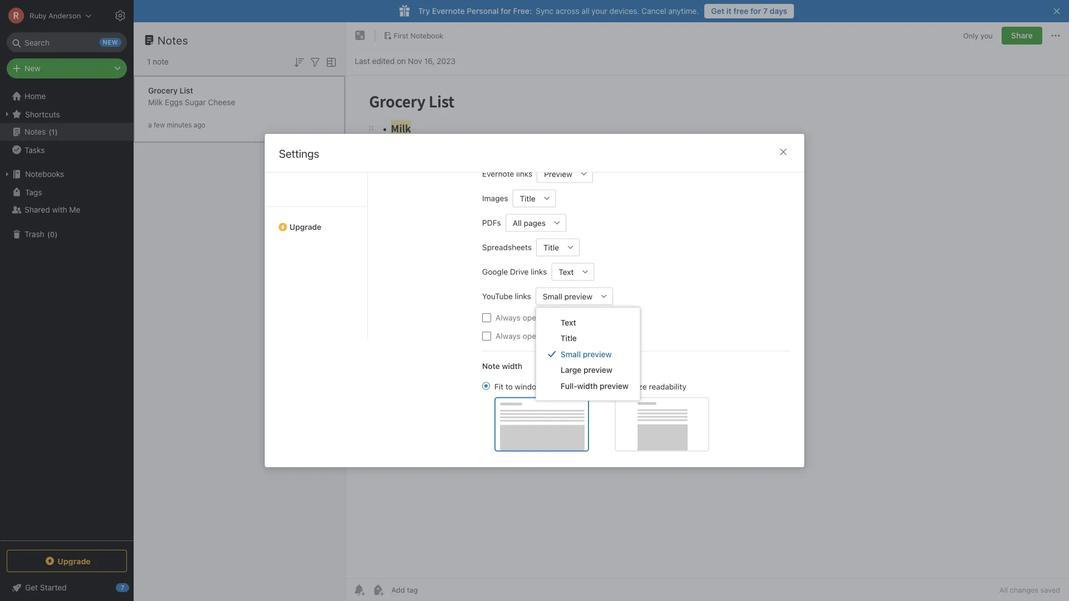 Task type: describe. For each thing, give the bounding box(es) containing it.
text link
[[536, 315, 640, 331]]

few
[[154, 121, 165, 129]]

note
[[153, 57, 169, 66]]

shared with me
[[25, 205, 80, 214]]

notebooks link
[[0, 165, 133, 183]]

notes ( 1 )
[[25, 127, 58, 136]]

1 horizontal spatial upgrade
[[290, 222, 322, 231]]

Choose default view option for YouTube links field
[[536, 287, 613, 305]]

add a reminder image
[[353, 584, 366, 597]]

pdfs
[[482, 218, 501, 227]]

preview up full-width preview
[[584, 366, 613, 375]]

title button for images
[[513, 189, 538, 207]]

tags button
[[0, 183, 133, 201]]

1 horizontal spatial upgrade button
[[265, 206, 368, 236]]

Optimize readability radio
[[603, 382, 610, 390]]

links for youtube links
[[515, 292, 531, 301]]

milk eggs sugar cheese
[[148, 98, 235, 107]]

large preview
[[561, 366, 613, 375]]

share
[[1011, 31, 1033, 40]]

optimize readability
[[615, 382, 687, 391]]

days
[[770, 6, 788, 16]]

personal
[[467, 6, 499, 16]]

) for notes
[[55, 128, 58, 136]]

images
[[482, 194, 508, 203]]

pages
[[524, 218, 546, 227]]

share button
[[1002, 27, 1043, 45]]

edited
[[372, 57, 395, 66]]

small inside dropdown list menu
[[561, 350, 581, 359]]

all changes saved
[[1000, 586, 1060, 595]]

Always open external files checkbox
[[482, 313, 491, 322]]

preview down large preview link
[[600, 382, 629, 391]]

it
[[727, 6, 732, 16]]

small inside "button"
[[543, 292, 562, 301]]

width for note
[[502, 361, 523, 371]]

1 vertical spatial upgrade button
[[7, 550, 127, 573]]

16,
[[424, 57, 435, 66]]

width for full-
[[577, 382, 598, 391]]

title for spreadsheets
[[544, 243, 559, 252]]

get it free for 7 days
[[711, 6, 788, 16]]

preview
[[544, 169, 573, 178]]

settings image
[[114, 9, 127, 22]]

only
[[963, 31, 979, 40]]

free
[[734, 6, 749, 16]]

sync
[[536, 6, 554, 16]]

anytime.
[[668, 6, 699, 16]]

readability
[[649, 382, 687, 391]]

small preview button
[[536, 287, 595, 305]]

first notebook
[[394, 31, 444, 40]]

evernote links
[[482, 169, 533, 178]]

try
[[418, 6, 430, 16]]

( for trash
[[47, 230, 50, 239]]

( for notes
[[49, 128, 51, 136]]

your
[[592, 6, 608, 16]]

last edited on nov 16, 2023
[[355, 57, 456, 66]]

1 vertical spatial links
[[531, 267, 547, 276]]

only you
[[963, 31, 993, 40]]

tasks
[[25, 145, 45, 154]]

all pages
[[513, 218, 546, 227]]

notes for notes ( 1 )
[[25, 127, 46, 136]]

window
[[515, 382, 542, 391]]

fit to window
[[495, 382, 542, 391]]

always open external applications
[[496, 331, 617, 341]]

full-
[[561, 382, 577, 391]]

free:
[[513, 6, 532, 16]]

youtube links
[[482, 292, 531, 301]]

small preview inside small preview "button"
[[543, 292, 593, 301]]

2023
[[437, 57, 456, 66]]

title link
[[536, 331, 640, 346]]

minutes
[[167, 121, 192, 129]]

Always open external applications checkbox
[[482, 332, 491, 341]]

drive
[[510, 267, 529, 276]]

always for always open external applications
[[496, 331, 521, 341]]

title inside dropdown list menu
[[561, 334, 577, 343]]

Note Editor text field
[[346, 76, 1069, 579]]

notebooks
[[25, 170, 64, 179]]

for for 7
[[751, 6, 761, 16]]

first
[[394, 31, 409, 40]]

a few minutes ago
[[148, 121, 205, 129]]

get it free for 7 days button
[[705, 4, 794, 18]]

home
[[25, 92, 46, 101]]

new
[[25, 64, 41, 73]]

Choose default view option for Google Drive links field
[[552, 263, 594, 281]]

preview button
[[537, 165, 575, 183]]

title for images
[[520, 194, 536, 203]]

with
[[52, 205, 67, 214]]

small preview inside small preview link
[[561, 350, 612, 359]]

always open external files
[[496, 313, 589, 322]]



Task type: vqa. For each thing, say whether or not it's contained in the screenshot.
Me
yes



Task type: locate. For each thing, give the bounding box(es) containing it.
width up the to
[[502, 361, 523, 371]]

1 for from the left
[[501, 6, 511, 16]]

0 vertical spatial always
[[496, 313, 521, 322]]

across
[[556, 6, 580, 16]]

tasks button
[[0, 141, 133, 159]]

grocery list
[[148, 86, 193, 95]]

1 vertical spatial always
[[496, 331, 521, 341]]

small preview link
[[536, 346, 640, 362]]

text up always open external applications
[[561, 318, 576, 327]]

fit
[[495, 382, 504, 391]]

1 horizontal spatial for
[[751, 6, 761, 16]]

preview up large preview link
[[583, 350, 612, 359]]

0 horizontal spatial title
[[520, 194, 536, 203]]

preview
[[565, 292, 593, 301], [583, 350, 612, 359], [584, 366, 613, 375], [600, 382, 629, 391]]

title button for spreadsheets
[[536, 238, 562, 256]]

1 vertical spatial external
[[543, 331, 572, 341]]

open up always open external applications
[[523, 313, 541, 322]]

title button down the "all pages" field
[[536, 238, 562, 256]]

text inside button
[[559, 267, 574, 276]]

1 vertical spatial all
[[1000, 586, 1008, 595]]

1 inside notes ( 1 )
[[51, 128, 55, 136]]

1 vertical spatial open
[[523, 331, 541, 341]]

links down drive
[[515, 292, 531, 301]]

1 vertical spatial 1
[[51, 128, 55, 136]]

notes
[[158, 33, 188, 47], [25, 127, 46, 136]]

0 horizontal spatial 1
[[51, 128, 55, 136]]

nov
[[408, 57, 422, 66]]

1 vertical spatial )
[[55, 230, 58, 239]]

1 down shortcuts
[[51, 128, 55, 136]]

0 vertical spatial notes
[[158, 33, 188, 47]]

1 horizontal spatial 1
[[147, 57, 151, 66]]

you
[[981, 31, 993, 40]]

for left free:
[[501, 6, 511, 16]]

all inside note window element
[[1000, 586, 1008, 595]]

upgrade button
[[265, 206, 368, 236], [7, 550, 127, 573]]

( down shortcuts
[[49, 128, 51, 136]]

try evernote personal for free: sync across all your devices. cancel anytime.
[[418, 6, 699, 16]]

title inside field
[[544, 243, 559, 252]]

files
[[574, 313, 589, 322]]

1 open from the top
[[523, 313, 541, 322]]

always right the always open external applications option
[[496, 331, 521, 341]]

applications
[[574, 331, 617, 341]]

google
[[482, 267, 508, 276]]

title up 'text' button
[[544, 243, 559, 252]]

Choose default view option for Spreadsheets field
[[536, 238, 580, 256]]

0 vertical spatial upgrade button
[[265, 206, 368, 236]]

ago
[[194, 121, 205, 129]]

0 vertical spatial (
[[49, 128, 51, 136]]

external down always open external files
[[543, 331, 572, 341]]

1 inside note list element
[[147, 57, 151, 66]]

settings
[[279, 147, 319, 160]]

optimize
[[615, 382, 647, 391]]

1 vertical spatial title
[[544, 243, 559, 252]]

Fit to window radio
[[482, 382, 490, 390]]

1 horizontal spatial title
[[544, 243, 559, 252]]

title
[[520, 194, 536, 203], [544, 243, 559, 252], [561, 334, 577, 343]]

for
[[501, 6, 511, 16], [751, 6, 761, 16]]

to
[[506, 382, 513, 391]]

0 vertical spatial upgrade
[[290, 222, 322, 231]]

0 vertical spatial 1
[[147, 57, 151, 66]]

list
[[180, 86, 193, 95]]

open
[[523, 313, 541, 322], [523, 331, 541, 341]]

note
[[482, 361, 500, 371]]

Choose default view option for Evernote links field
[[537, 165, 593, 183]]

0 vertical spatial all
[[513, 218, 522, 227]]

title down files
[[561, 334, 577, 343]]

) inside notes ( 1 )
[[55, 128, 58, 136]]

1 ) from the top
[[55, 128, 58, 136]]

2 ) from the top
[[55, 230, 58, 239]]

2 open from the top
[[523, 331, 541, 341]]

1 vertical spatial title button
[[536, 238, 562, 256]]

tree containing home
[[0, 87, 134, 540]]

all
[[582, 6, 590, 16]]

for for free:
[[501, 6, 511, 16]]

0 horizontal spatial upgrade
[[58, 557, 91, 566]]

add tag image
[[371, 584, 385, 597]]

2 vertical spatial title
[[561, 334, 577, 343]]

all inside button
[[513, 218, 522, 227]]

1 vertical spatial small preview
[[561, 350, 612, 359]]

preview inside "button"
[[565, 292, 593, 301]]

( inside trash ( 0 )
[[47, 230, 50, 239]]

2 for from the left
[[751, 6, 761, 16]]

external up always open external applications
[[543, 313, 572, 322]]

1 vertical spatial evernote
[[482, 169, 514, 178]]

None search field
[[14, 32, 119, 52]]

all left changes
[[1000, 586, 1008, 595]]

always right always open external files option on the bottom of the page
[[496, 313, 521, 322]]

saved
[[1041, 586, 1060, 595]]

title button
[[513, 189, 538, 207], [536, 238, 562, 256]]

2 always from the top
[[496, 331, 521, 341]]

home link
[[0, 87, 134, 105]]

0 horizontal spatial all
[[513, 218, 522, 227]]

1 horizontal spatial width
[[577, 382, 598, 391]]

small preview
[[543, 292, 593, 301], [561, 350, 612, 359]]

all for all changes saved
[[1000, 586, 1008, 595]]

0 vertical spatial open
[[523, 313, 541, 322]]

) for trash
[[55, 230, 58, 239]]

note window element
[[346, 22, 1069, 602]]

0 horizontal spatial width
[[502, 361, 523, 371]]

expand note image
[[354, 29, 367, 42]]

eggs
[[165, 98, 183, 107]]

links for evernote links
[[516, 169, 533, 178]]

youtube
[[482, 292, 513, 301]]

google drive links
[[482, 267, 547, 276]]

0 vertical spatial title
[[520, 194, 536, 203]]

milk
[[148, 98, 163, 107]]

1 left note
[[147, 57, 151, 66]]

0 horizontal spatial evernote
[[432, 6, 465, 16]]

( inside notes ( 1 )
[[49, 128, 51, 136]]

0 vertical spatial links
[[516, 169, 533, 178]]

title button up all pages button
[[513, 189, 538, 207]]

always for always open external files
[[496, 313, 521, 322]]

me
[[69, 205, 80, 214]]

dropdown list menu
[[536, 315, 640, 394]]

notes up tasks
[[25, 127, 46, 136]]

1 note
[[147, 57, 169, 66]]

get
[[711, 6, 725, 16]]

0 vertical spatial )
[[55, 128, 58, 136]]

2 external from the top
[[543, 331, 572, 341]]

width down large preview link
[[577, 382, 598, 391]]

Choose default view option for Images field
[[513, 189, 556, 207]]

devices.
[[610, 6, 640, 16]]

1 vertical spatial (
[[47, 230, 50, 239]]

1 horizontal spatial notes
[[158, 33, 188, 47]]

1 vertical spatial notes
[[25, 127, 46, 136]]

links right drive
[[531, 267, 547, 276]]

1 external from the top
[[543, 313, 572, 322]]

on
[[397, 57, 406, 66]]

all
[[513, 218, 522, 227], [1000, 586, 1008, 595]]

preview up files
[[565, 292, 593, 301]]

notes up note
[[158, 33, 188, 47]]

1 horizontal spatial evernote
[[482, 169, 514, 178]]

1 vertical spatial text
[[561, 318, 576, 327]]

open for always open external files
[[523, 313, 541, 322]]

) down 'shortcuts' button
[[55, 128, 58, 136]]

external
[[543, 313, 572, 322], [543, 331, 572, 341]]

grocery
[[148, 86, 178, 95]]

last
[[355, 57, 370, 66]]

2 vertical spatial links
[[515, 292, 531, 301]]

tree
[[0, 87, 134, 540]]

Search text field
[[14, 32, 119, 52]]

all left pages on the top
[[513, 218, 522, 227]]

trash
[[25, 230, 44, 239]]

large preview link
[[536, 362, 640, 378]]

text up small preview "button"
[[559, 267, 574, 276]]

external for files
[[543, 313, 572, 322]]

1
[[147, 57, 151, 66], [51, 128, 55, 136]]

links up choose default view option for images field
[[516, 169, 533, 178]]

full-width preview link
[[536, 378, 640, 394]]

0 vertical spatial width
[[502, 361, 523, 371]]

2 horizontal spatial title
[[561, 334, 577, 343]]

) right trash
[[55, 230, 58, 239]]

tags
[[25, 188, 42, 197]]

expand notebooks image
[[3, 170, 12, 179]]

small up always open external files
[[543, 292, 562, 301]]

title up all pages button
[[520, 194, 536, 203]]

1 vertical spatial small
[[561, 350, 581, 359]]

for left "7"
[[751, 6, 761, 16]]

7
[[763, 6, 768, 16]]

0 vertical spatial small preview
[[543, 292, 593, 301]]

option group
[[482, 381, 710, 452]]

text button
[[552, 263, 577, 281]]

small preview up large preview
[[561, 350, 612, 359]]

spreadsheets
[[482, 243, 532, 252]]

upgrade
[[290, 222, 322, 231], [58, 557, 91, 566]]

new button
[[7, 58, 127, 79]]

evernote right try
[[432, 6, 465, 16]]

tab list
[[382, 56, 473, 339]]

option group containing fit to window
[[482, 381, 710, 452]]

small up 'large'
[[561, 350, 581, 359]]

0 horizontal spatial for
[[501, 6, 511, 16]]

open down always open external files
[[523, 331, 541, 341]]

first notebook button
[[380, 28, 447, 43]]

1 horizontal spatial all
[[1000, 586, 1008, 595]]

shortcuts button
[[0, 105, 133, 123]]

title inside choose default view option for images field
[[520, 194, 536, 203]]

trash ( 0 )
[[25, 230, 58, 239]]

shortcuts
[[25, 110, 60, 119]]

text
[[559, 267, 574, 276], [561, 318, 576, 327]]

notes inside note list element
[[158, 33, 188, 47]]

all pages button
[[506, 214, 549, 232]]

sugar
[[185, 98, 206, 107]]

full-width preview
[[561, 382, 629, 391]]

external for applications
[[543, 331, 572, 341]]

Choose default view option for PDFs field
[[506, 214, 566, 232]]

links
[[516, 169, 533, 178], [531, 267, 547, 276], [515, 292, 531, 301]]

close image
[[777, 145, 790, 159]]

0 vertical spatial small
[[543, 292, 562, 301]]

small
[[543, 292, 562, 301], [561, 350, 581, 359]]

0 vertical spatial title button
[[513, 189, 538, 207]]

for inside button
[[751, 6, 761, 16]]

1 always from the top
[[496, 313, 521, 322]]

0 horizontal spatial upgrade button
[[7, 550, 127, 573]]

shared with me link
[[0, 201, 133, 219]]

width inside dropdown list menu
[[577, 382, 598, 391]]

( right trash
[[47, 230, 50, 239]]

note list element
[[134, 22, 346, 602]]

0
[[50, 230, 55, 239]]

large
[[561, 366, 582, 375]]

notes for notes
[[158, 33, 188, 47]]

cheese
[[208, 98, 235, 107]]

) inside trash ( 0 )
[[55, 230, 58, 239]]

1 vertical spatial width
[[577, 382, 598, 391]]

open for always open external applications
[[523, 331, 541, 341]]

0 horizontal spatial notes
[[25, 127, 46, 136]]

1 vertical spatial upgrade
[[58, 557, 91, 566]]

evernote up images
[[482, 169, 514, 178]]

0 vertical spatial evernote
[[432, 6, 465, 16]]

notebook
[[411, 31, 444, 40]]

text inside dropdown list menu
[[561, 318, 576, 327]]

all for all pages
[[513, 218, 522, 227]]

changes
[[1010, 586, 1039, 595]]

0 vertical spatial external
[[543, 313, 572, 322]]

cancel
[[642, 6, 666, 16]]

0 vertical spatial text
[[559, 267, 574, 276]]

small preview down 'text' button
[[543, 292, 593, 301]]



